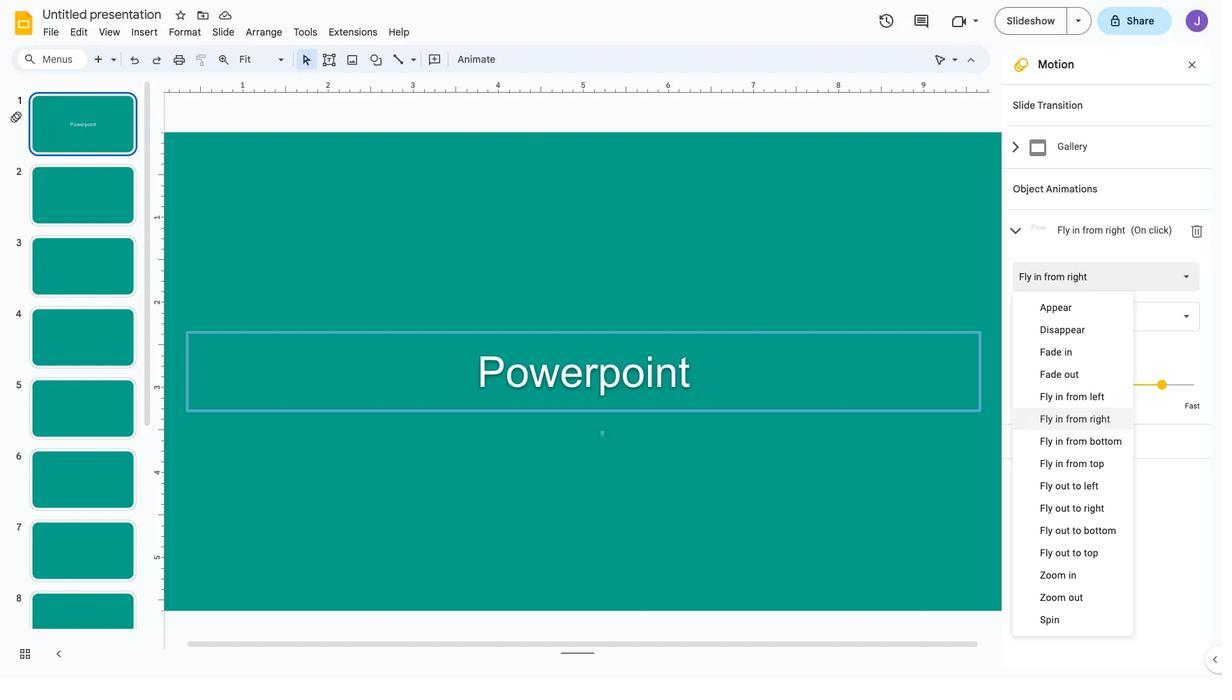 Task type: locate. For each thing, give the bounding box(es) containing it.
tab panel containing fly in from right
[[1006, 252, 1211, 424]]

0 vertical spatial fly in from right
[[1019, 271, 1087, 283]]

slide inside 'menu item'
[[212, 26, 235, 38]]

0 horizontal spatial slide
[[212, 26, 235, 38]]

file
[[43, 26, 59, 38]]

from inside option
[[1044, 271, 1065, 283]]

out up fly out to top
[[1056, 525, 1070, 537]]

1 vertical spatial top
[[1084, 548, 1099, 559]]

tab
[[1007, 209, 1211, 252]]

bottom down fly out to right
[[1084, 525, 1117, 537]]

slide
[[212, 26, 235, 38], [1013, 99, 1036, 112]]

in right add
[[1056, 436, 1064, 447]]

1 to from the top
[[1073, 481, 1082, 492]]

zoom
[[1040, 570, 1066, 581], [1040, 592, 1066, 604]]

fade in
[[1040, 347, 1073, 358]]

fly in from right up animation
[[1040, 414, 1111, 425]]

2 to from the top
[[1073, 503, 1082, 514]]

left for fly in from left
[[1090, 391, 1105, 403]]

left for fly out to left
[[1084, 481, 1099, 492]]

play
[[1031, 477, 1051, 489]]

bottom down medium button
[[1090, 436, 1122, 447]]

zoom up zoom out
[[1040, 570, 1066, 581]]

out for fly out to bottom
[[1056, 525, 1070, 537]]

motion section
[[1002, 45, 1211, 668]]

from up fly in from top
[[1066, 436, 1088, 447]]

by paragraph
[[1035, 350, 1092, 361]]

add animation button
[[1013, 433, 1110, 450]]

1 vertical spatial zoom
[[1040, 592, 1066, 604]]

to for right
[[1073, 503, 1082, 514]]

to for left
[[1073, 481, 1082, 492]]

fade up fade out
[[1040, 347, 1062, 358]]

1 horizontal spatial slide
[[1013, 99, 1036, 112]]

in up appear
[[1034, 271, 1042, 283]]

in
[[1073, 225, 1080, 236], [1034, 271, 1042, 283], [1065, 347, 1073, 358], [1056, 391, 1064, 403], [1056, 414, 1064, 425], [1056, 436, 1064, 447], [1056, 458, 1064, 470], [1069, 570, 1077, 581]]

to down fly out to bottom
[[1073, 548, 1082, 559]]

tab panel
[[1006, 252, 1211, 424]]

from
[[1083, 225, 1103, 236], [1044, 271, 1065, 283], [1066, 391, 1088, 403], [1066, 414, 1088, 425], [1066, 436, 1088, 447], [1066, 458, 1088, 470]]

list box containing appear
[[1013, 292, 1134, 636]]

menu bar
[[38, 18, 415, 41]]

2 zoom from the top
[[1040, 592, 1066, 604]]

main toolbar
[[87, 49, 503, 70]]

fly in from right
[[1019, 271, 1087, 283], [1040, 414, 1111, 425]]

in down animations
[[1073, 225, 1080, 236]]

transition
[[1038, 99, 1083, 112]]

zoom up spin at the right bottom
[[1040, 592, 1066, 604]]

top down fly in from bottom
[[1090, 458, 1105, 470]]

share button
[[1097, 7, 1172, 35]]

fade down the by
[[1040, 369, 1062, 380]]

1 vertical spatial slide
[[1013, 99, 1036, 112]]

out down paragraph
[[1065, 369, 1079, 380]]

fly out to bottom
[[1040, 525, 1117, 537]]

gallery
[[1058, 141, 1088, 152]]

out for fly out to right
[[1056, 503, 1070, 514]]

slide right "format" menu item on the left top of the page
[[212, 26, 235, 38]]

0 vertical spatial bottom
[[1090, 436, 1122, 447]]

tools
[[294, 26, 318, 38]]

out up zoom in at the right bottom
[[1056, 548, 1070, 559]]

medium
[[1092, 402, 1120, 411]]

to up fly out to right
[[1073, 481, 1082, 492]]

1 vertical spatial fly in from right
[[1040, 414, 1111, 425]]

to down fly out to right
[[1073, 525, 1082, 537]]

fly in from right option
[[1019, 270, 1087, 284]]

zoom for zoom in
[[1040, 570, 1066, 581]]

view
[[99, 26, 120, 38]]

right inside option
[[1067, 271, 1087, 283]]

0 vertical spatial top
[[1090, 458, 1105, 470]]

top
[[1090, 458, 1105, 470], [1084, 548, 1099, 559]]

slideshow
[[1007, 15, 1055, 27]]

1 fade from the top
[[1040, 347, 1062, 358]]

0 vertical spatial slide
[[212, 26, 235, 38]]

animate
[[458, 53, 496, 66]]

0 vertical spatial fade
[[1040, 347, 1062, 358]]

0 vertical spatial zoom
[[1040, 570, 1066, 581]]

slider
[[1013, 368, 1200, 400]]

2 fade from the top
[[1040, 369, 1062, 380]]

1 vertical spatial bottom
[[1084, 525, 1117, 537]]

edit
[[70, 26, 88, 38]]

fade
[[1040, 347, 1062, 358], [1040, 369, 1062, 380]]

to up fly out to bottom
[[1073, 503, 1082, 514]]

right left (on
[[1106, 225, 1126, 236]]

slide menu item
[[207, 24, 240, 40]]

list box inside motion application
[[1013, 292, 1134, 636]]

motion
[[1038, 58, 1075, 72]]

animations
[[1046, 183, 1098, 195]]

tab containing fly in from right
[[1007, 209, 1211, 252]]

slider inside tab panel
[[1013, 368, 1200, 400]]

right down medium
[[1090, 414, 1111, 425]]

in inside tab
[[1073, 225, 1080, 236]]

select line image
[[407, 50, 417, 55]]

duration element
[[1013, 368, 1200, 411]]

zoom out
[[1040, 592, 1083, 604]]

out for fly out to left
[[1056, 481, 1070, 492]]

by
[[1035, 350, 1046, 361]]

out
[[1065, 369, 1079, 380], [1056, 481, 1070, 492], [1056, 503, 1070, 514], [1056, 525, 1070, 537], [1056, 548, 1070, 559], [1069, 592, 1083, 604]]

object animations tab list
[[1002, 168, 1211, 424]]

out right play
[[1056, 481, 1070, 492]]

tools menu item
[[288, 24, 323, 40]]

slow
[[1013, 402, 1030, 411]]

zoom for zoom out
[[1040, 592, 1066, 604]]

out down zoom in at the right bottom
[[1069, 592, 1083, 604]]

help
[[389, 26, 410, 38]]

slow button
[[1013, 402, 1030, 411]]

1 zoom from the top
[[1040, 570, 1066, 581]]

out down fly out to left
[[1056, 503, 1070, 514]]

1 vertical spatial left
[[1084, 481, 1099, 492]]

bottom for fly in from bottom
[[1090, 436, 1122, 447]]

from down fade out
[[1066, 391, 1088, 403]]

to
[[1073, 481, 1082, 492], [1073, 503, 1082, 514], [1073, 525, 1082, 537], [1073, 548, 1082, 559]]

right up appear
[[1067, 271, 1087, 283]]

slide for slide transition
[[1013, 99, 1036, 112]]

fly out to left
[[1040, 481, 1099, 492]]

slide inside motion section
[[1013, 99, 1036, 112]]

out for fly out to top
[[1056, 548, 1070, 559]]

in down disappear
[[1065, 347, 1073, 358]]

right
[[1106, 225, 1126, 236], [1067, 271, 1087, 283], [1090, 414, 1111, 425], [1084, 503, 1105, 514]]

top down fly out to bottom
[[1084, 548, 1099, 559]]

medium button
[[1075, 402, 1136, 411]]

0 vertical spatial left
[[1090, 391, 1105, 403]]

right inside tab
[[1106, 225, 1126, 236]]

menu bar containing file
[[38, 18, 415, 41]]

3 to from the top
[[1073, 525, 1082, 537]]

tab panel inside object animations 'tab list'
[[1006, 252, 1211, 424]]

fade for fade out
[[1040, 369, 1062, 380]]

fly in from right up appear
[[1019, 271, 1087, 283]]

Rename text field
[[38, 6, 170, 22]]

slide left the transition
[[1013, 99, 1036, 112]]

list box
[[1013, 292, 1134, 636]]

bottom
[[1090, 436, 1122, 447], [1084, 525, 1117, 537]]

zoom in
[[1040, 570, 1077, 581]]

4 to from the top
[[1073, 548, 1082, 559]]

fly in from right (on click)
[[1058, 225, 1172, 236]]

1 vertical spatial fade
[[1040, 369, 1062, 380]]

click)
[[1149, 225, 1172, 236]]

navigation
[[0, 79, 153, 680]]

format menu item
[[163, 24, 207, 40]]

add
[[1032, 435, 1051, 448]]

fly out to right
[[1040, 503, 1105, 514]]

insert menu item
[[126, 24, 163, 40]]

left
[[1090, 391, 1105, 403], [1084, 481, 1099, 492]]

fly
[[1058, 225, 1070, 236], [1019, 271, 1032, 283], [1040, 391, 1053, 403], [1040, 414, 1053, 425], [1040, 436, 1053, 447], [1040, 458, 1053, 470], [1040, 481, 1053, 492], [1040, 503, 1053, 514], [1040, 525, 1053, 537], [1040, 548, 1053, 559]]

Zoom text field
[[237, 50, 276, 69]]

from up appear
[[1044, 271, 1065, 283]]



Task type: describe. For each thing, give the bounding box(es) containing it.
out for fade out
[[1065, 369, 1079, 380]]

extensions
[[329, 26, 378, 38]]

slide for slide
[[212, 26, 235, 38]]

right up fly out to bottom
[[1084, 503, 1105, 514]]

fly in from top
[[1040, 458, 1105, 470]]

motion application
[[0, 0, 1222, 680]]

from left (on
[[1083, 225, 1103, 236]]

fly out to top
[[1040, 548, 1099, 559]]

insert
[[131, 26, 158, 38]]

animation
[[1054, 435, 1101, 448]]

Zoom field
[[235, 50, 290, 70]]

in up the add animation button
[[1056, 414, 1064, 425]]

paragraph
[[1048, 350, 1092, 361]]

bottom for fly out to bottom
[[1084, 525, 1117, 537]]

Menus field
[[17, 50, 87, 69]]

Star checkbox
[[171, 6, 190, 25]]

fly in from right list box
[[1013, 262, 1200, 292]]

fly in from bottom
[[1040, 436, 1122, 447]]

add animation
[[1032, 435, 1101, 448]]

object
[[1013, 183, 1044, 195]]

fly inside option
[[1019, 271, 1032, 283]]

from up animation
[[1066, 414, 1088, 425]]

object animations
[[1013, 183, 1098, 195]]

fade for fade in
[[1040, 347, 1062, 358]]

fly in from left
[[1040, 391, 1105, 403]]

spin
[[1040, 615, 1060, 626]]

insert image image
[[344, 50, 360, 69]]

tab inside object animations 'tab list'
[[1007, 209, 1211, 252]]

top for fly out to top
[[1084, 548, 1099, 559]]

out for zoom out
[[1069, 592, 1083, 604]]

from down animation
[[1066, 458, 1088, 470]]

gallery tab
[[1007, 126, 1211, 168]]

top for fly in from top
[[1090, 458, 1105, 470]]

disappear
[[1040, 324, 1085, 336]]

navigation inside motion application
[[0, 79, 153, 680]]

fade out
[[1040, 369, 1079, 380]]

file menu item
[[38, 24, 65, 40]]

arrange
[[246, 26, 283, 38]]

fast
[[1185, 402, 1200, 411]]

By paragraph checkbox
[[1014, 348, 1026, 361]]

mode and view toolbar
[[929, 45, 982, 73]]

in down fade out
[[1056, 391, 1064, 403]]

fly in from right inside "list box"
[[1040, 414, 1111, 425]]

presentation options image
[[1076, 20, 1081, 22]]

fly inside tab
[[1058, 225, 1070, 236]]

fly in from right inside list box
[[1019, 271, 1087, 283]]

view menu item
[[93, 24, 126, 40]]

edit menu item
[[65, 24, 93, 40]]

menu bar banner
[[0, 0, 1222, 680]]

animate button
[[451, 49, 502, 70]]

slide transition
[[1013, 99, 1083, 112]]

fast button
[[1185, 402, 1200, 411]]

help menu item
[[383, 24, 415, 40]]

(on
[[1131, 225, 1147, 236]]

to for top
[[1073, 548, 1082, 559]]

format
[[169, 26, 201, 38]]

in down the add animation button
[[1056, 458, 1064, 470]]

extensions menu item
[[323, 24, 383, 40]]

share
[[1127, 15, 1155, 27]]

slideshow button
[[995, 7, 1067, 35]]

arrange menu item
[[240, 24, 288, 40]]

new slide with layout image
[[107, 50, 117, 55]]

in inside fly in from right option
[[1034, 271, 1042, 283]]

appear
[[1040, 302, 1072, 313]]

in down fly out to top
[[1069, 570, 1077, 581]]

play button
[[1013, 470, 1068, 495]]

shape image
[[368, 50, 384, 69]]

to for bottom
[[1073, 525, 1082, 537]]

menu bar inside menu bar banner
[[38, 18, 415, 41]]

live pointer settings image
[[949, 50, 958, 55]]



Task type: vqa. For each thing, say whether or not it's contained in the screenshot.
Extensions menu item
yes



